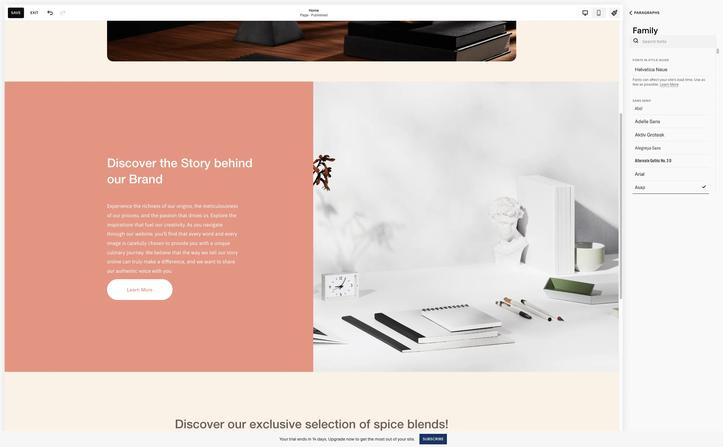 Task type: describe. For each thing, give the bounding box(es) containing it.
exit
[[30, 10, 38, 15]]

subscribe button
[[420, 434, 447, 445]]

get
[[360, 437, 367, 442]]

learn
[[660, 82, 669, 87]]

can
[[643, 78, 649, 82]]

fonts can affect your site's load time. use as few as possible.
[[633, 78, 705, 87]]

trial
[[289, 437, 296, 442]]

upgrade
[[328, 437, 345, 442]]

home
[[309, 8, 319, 12]]

14
[[312, 437, 316, 442]]

site's
[[668, 78, 676, 82]]

serif
[[642, 99, 651, 102]]

published
[[311, 13, 328, 17]]

subscribe
[[423, 437, 444, 441]]

page
[[300, 13, 309, 17]]

to
[[355, 437, 359, 442]]

ends
[[297, 437, 307, 442]]

your inside fonts can affect your site's load time. use as few as possible.
[[660, 78, 667, 82]]

learn more
[[660, 82, 679, 87]]

days.
[[317, 437, 327, 442]]

save
[[11, 10, 21, 15]]

time.
[[685, 78, 693, 82]]

out
[[386, 437, 392, 442]]

sans
[[633, 99, 641, 102]]

more
[[670, 82, 679, 87]]

alegreya sans image
[[628, 143, 705, 154]]

your
[[279, 437, 288, 442]]

fonts for fonts in style guide
[[633, 59, 643, 62]]

paragraphs button
[[623, 6, 666, 19]]

the
[[368, 437, 374, 442]]

abel image
[[628, 104, 705, 114]]

your trial ends in 14 days. upgrade now to get the most out of your site.
[[279, 437, 415, 442]]

paragraphs
[[634, 11, 660, 15]]



Task type: vqa. For each thing, say whether or not it's contained in the screenshot.
Fonts
yes



Task type: locate. For each thing, give the bounding box(es) containing it.
1 horizontal spatial as
[[702, 78, 705, 82]]

sans serif
[[633, 99, 651, 102]]

helvetica neue image
[[628, 64, 705, 75]]

·
[[309, 13, 310, 17]]

in left style
[[644, 59, 648, 62]]

1 vertical spatial in
[[308, 437, 311, 442]]

most
[[375, 437, 385, 442]]

0 horizontal spatial your
[[398, 437, 406, 442]]

1 vertical spatial your
[[398, 437, 406, 442]]

as right few
[[640, 82, 643, 87]]

now
[[346, 437, 354, 442]]

fonts inside fonts can affect your site's load time. use as few as possible.
[[633, 78, 642, 82]]

0 vertical spatial your
[[660, 78, 667, 82]]

2 fonts from the top
[[633, 78, 642, 82]]

alternate gothic no. 3 d image
[[628, 156, 705, 167]]

0 vertical spatial as
[[702, 78, 705, 82]]

1 vertical spatial fonts
[[633, 78, 642, 82]]

row group
[[626, 48, 716, 447]]

few
[[633, 82, 639, 87]]

fonts up few
[[633, 78, 642, 82]]

load
[[677, 78, 684, 82]]

1 horizontal spatial in
[[644, 59, 648, 62]]

family
[[633, 25, 658, 35]]

0 vertical spatial fonts
[[633, 59, 643, 62]]

your up learn
[[660, 78, 667, 82]]

Search fonts text field
[[642, 35, 714, 48]]

use
[[694, 78, 701, 82]]

fonts in style guide
[[633, 59, 669, 62]]

in left the 14
[[308, 437, 311, 442]]

home page · published
[[300, 8, 328, 17]]

your
[[660, 78, 667, 82], [398, 437, 406, 442]]

0 horizontal spatial as
[[640, 82, 643, 87]]

aktiv grotesk image
[[628, 130, 705, 140]]

row group containing fonts can affect your site's load time. use as few as possible.
[[626, 48, 716, 447]]

learn more link
[[660, 82, 679, 87]]

0 horizontal spatial in
[[308, 437, 311, 442]]

your right of
[[398, 437, 406, 442]]

as
[[702, 78, 705, 82], [640, 82, 643, 87]]

guide
[[659, 59, 669, 62]]

save button
[[8, 7, 24, 18]]

tab list
[[579, 8, 606, 17]]

possible.
[[644, 82, 659, 87]]

1 horizontal spatial your
[[660, 78, 667, 82]]

1 fonts from the top
[[633, 59, 643, 62]]

fonts
[[633, 59, 643, 62], [633, 78, 642, 82]]

site.
[[407, 437, 415, 442]]

arial image
[[628, 169, 705, 180]]

fonts for fonts can affect your site's load time. use as few as possible.
[[633, 78, 642, 82]]

fonts left style
[[633, 59, 643, 62]]

of
[[393, 437, 397, 442]]

in
[[644, 59, 648, 62], [308, 437, 311, 442]]

in inside 'row group'
[[644, 59, 648, 62]]

as right use
[[702, 78, 705, 82]]

0 vertical spatial in
[[644, 59, 648, 62]]

style
[[649, 59, 658, 62]]

1 vertical spatial as
[[640, 82, 643, 87]]

exit button
[[27, 7, 42, 18]]

adelle sans image
[[628, 117, 705, 127]]

affect
[[650, 78, 659, 82]]

asap image
[[628, 183, 705, 193]]



